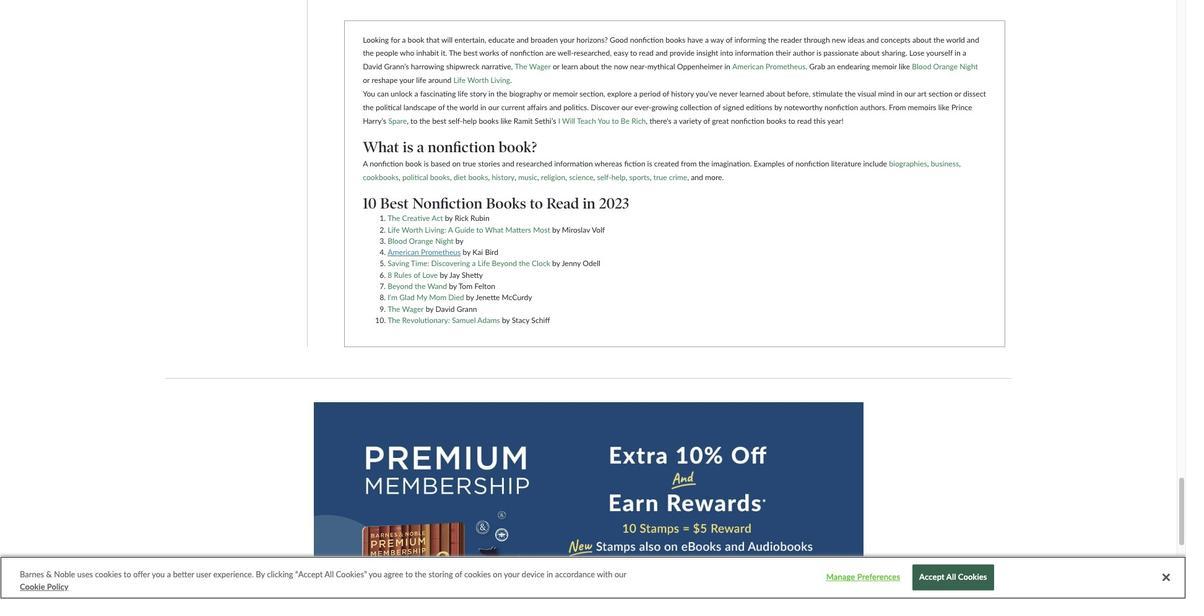 Task type: locate. For each thing, give the bounding box(es) containing it.
1 horizontal spatial you
[[598, 116, 610, 126]]

nonfiction inside "you can unlock a fascinating life story in the biography or memoir section, explore a period of history you've never learned about before, stimulate the visual mind in our art section or dissect the political landscape of the world in our current affairs and politics. discover our ever-growing collection of signed editions by noteworthy nonfiction authors. from memoirs like prince harry's"
[[825, 103, 858, 112]]

1 horizontal spatial history
[[671, 89, 694, 99]]

can
[[377, 89, 389, 99]]

night inside the wager or learn about the now near-mythical oppenheimer in american prometheus . grab an endearing memoir like blood orange night or reshape your life around life worth living .
[[960, 62, 978, 71]]

david inside looking for a book that will entertain, educate and broaden your horizons? good nonfiction books have a way of informing the reader through new ideas and concepts about the world and the people who inhabit it. the best works of nonfiction are well-researched, easy to read and provide insight into information their author is passionate about sharing. lose yourself in a david grann's harrowing shipwreck narrative,
[[363, 62, 382, 71]]

orange inside the wager or learn about the now near-mythical oppenheimer in american prometheus . grab an endearing memoir like blood orange night or reshape your life around life worth living .
[[933, 62, 958, 71]]

in inside 10 best nonfiction books to read in 2023 the creative act by rick rubin life worth living: a guide to what matters most by miroslav volf blood orange night by american prometheus by kai bird saving time: discovering a life beyond the clock by jenny odell 8 rules of love by jay shetty beyond the wand by tom felton i'm glad my mom died by jenette mccurdy the wager by david grann the revolutionary: samuel adams by stacy schiff
[[583, 194, 596, 212]]

0 horizontal spatial .
[[510, 76, 512, 85]]

0 horizontal spatial information
[[554, 159, 593, 168]]

adams
[[478, 316, 500, 325]]

0 horizontal spatial history
[[492, 173, 515, 182]]

american prometheus link up time:
[[388, 248, 461, 257]]

time:
[[411, 259, 429, 268]]

educate
[[488, 35, 515, 44]]

0 horizontal spatial true
[[463, 159, 476, 168]]

0 vertical spatial life
[[416, 76, 426, 85]]

i'm glad my mom died link
[[388, 293, 464, 302]]

0 vertical spatial book
[[408, 35, 424, 44]]

1 horizontal spatial help
[[612, 173, 626, 182]]

0 horizontal spatial you
[[363, 89, 375, 99]]

0 vertical spatial david
[[363, 62, 382, 71]]

informing
[[735, 35, 766, 44]]

1 horizontal spatial your
[[504, 570, 520, 580]]

0 vertical spatial night
[[960, 62, 978, 71]]

0 horizontal spatial you
[[152, 570, 165, 580]]

0 horizontal spatial political
[[376, 103, 402, 112]]

2 horizontal spatial life
[[478, 259, 490, 268]]

1 horizontal spatial the wager link
[[515, 62, 551, 71]]

1 horizontal spatial night
[[960, 62, 978, 71]]

0 horizontal spatial american
[[388, 248, 419, 257]]

our
[[905, 89, 916, 99], [488, 103, 499, 112], [622, 103, 633, 112], [615, 570, 626, 580]]

your up unlock at the left top
[[399, 76, 414, 85]]

0 vertical spatial worth
[[467, 76, 489, 85]]

true up diet books link
[[463, 159, 476, 168]]

0 vertical spatial best
[[464, 49, 478, 58]]

the wager link
[[515, 62, 551, 71], [388, 304, 424, 314]]

to inside looking for a book that will entertain, educate and broaden your horizons? good nonfiction books have a way of informing the reader through new ideas and concepts about the world and the people who inhabit it. the best works of nonfiction are well-researched, easy to read and provide insight into information their author is passionate about sharing. lose yourself in a david grann's harrowing shipwreck narrative,
[[630, 49, 637, 58]]

american up saving on the top
[[388, 248, 419, 257]]

by left stacy
[[502, 316, 510, 325]]

blood orange night link down living:
[[388, 236, 454, 246]]

a left guide
[[448, 225, 453, 234]]

barnes
[[20, 570, 44, 580]]

, left sports
[[626, 173, 627, 182]]

the inside the what is a nonfiction book? a nonfiction book is based on true stories and researched information whereas fiction is created from the imagination. examples of nonfiction literature include biographies , business , cookbooks , political books , diet books , history , music , religion , science , self-help , sports , true crime , and more.
[[699, 159, 710, 168]]

self- down fascinating
[[448, 116, 463, 126]]

now
[[614, 62, 628, 71]]

accept all cookies button
[[913, 565, 994, 591]]

true
[[463, 159, 476, 168], [654, 173, 667, 182]]

information down informing
[[735, 49, 774, 58]]

all inside "barnes & noble uses cookies to offer you a better user experience. by clicking "accept all cookies" you agree to the storing of cookies on your device in accordance with our cookie policy"
[[325, 570, 334, 580]]

a up cookbooks link
[[363, 159, 368, 168]]

0 horizontal spatial wager
[[402, 304, 424, 314]]

1 horizontal spatial wager
[[529, 62, 551, 71]]

0 horizontal spatial life
[[388, 225, 400, 234]]

0 horizontal spatial your
[[399, 76, 414, 85]]

a inside the what is a nonfiction book? a nonfiction book is based on true stories and researched information whereas fiction is created from the imagination. examples of nonfiction literature include biographies , business , cookbooks , political books , diet books , history , music , religion , science , self-help , sports , true crime , and more.
[[363, 159, 368, 168]]

or up affairs
[[544, 89, 551, 99]]

information up science
[[554, 159, 593, 168]]

, left business
[[927, 159, 929, 168]]

information inside looking for a book that will entertain, educate and broaden your horizons? good nonfiction books have a way of informing the reader through new ideas and concepts about the world and the people who inhabit it. the best works of nonfiction are well-researched, easy to read and provide insight into information their author is passionate about sharing. lose yourself in a david grann's harrowing shipwreck narrative,
[[735, 49, 774, 58]]

1 vertical spatial orange
[[409, 236, 433, 246]]

life inside the wager or learn about the now near-mythical oppenheimer in american prometheus . grab an endearing memoir like blood orange night or reshape your life around life worth living .
[[416, 76, 426, 85]]

1 vertical spatial blood
[[388, 236, 407, 246]]

0 vertical spatial prometheus
[[766, 62, 806, 71]]

1 vertical spatial american
[[388, 248, 419, 257]]

help down whereas
[[612, 173, 626, 182]]

a right the there's
[[674, 116, 677, 126]]

wager down are at the left of page
[[529, 62, 551, 71]]

and up mythical
[[656, 49, 668, 58]]

0 horizontal spatial what
[[363, 138, 399, 156]]

kai
[[473, 248, 483, 257]]

and inside "you can unlock a fascinating life story in the biography or memoir section, explore a period of history you've never learned about before, stimulate the visual mind in our art section or dissect the political landscape of the world in our current affairs and politics. discover our ever-growing collection of signed editions by noteworthy nonfiction authors. from memoirs like prince harry's"
[[549, 103, 562, 112]]

night inside 10 best nonfiction books to read in 2023 the creative act by rick rubin life worth living: a guide to what matters most by miroslav volf blood orange night by american prometheus by kai bird saving time: discovering a life beyond the clock by jenny odell 8 rules of love by jay shetty beyond the wand by tom felton i'm glad my mom died by jenette mccurdy the wager by david grann the revolutionary: samuel adams by stacy schiff
[[435, 236, 454, 246]]

1 vertical spatial the wager link
[[388, 304, 424, 314]]

1 horizontal spatial on
[[493, 570, 502, 580]]

all
[[325, 570, 334, 580], [947, 573, 956, 582]]

david up the revolutionary: samuel adams link
[[436, 304, 455, 314]]

cookie
[[20, 582, 45, 592]]

discover
[[591, 103, 620, 112]]

beyond the wand link
[[388, 282, 447, 291]]

best inside looking for a book that will entertain, educate and broaden your horizons? good nonfiction books have a way of informing the reader through new ideas and concepts about the world and the people who inhabit it. the best works of nonfiction are well-researched, easy to read and provide insight into information their author is passionate about sharing. lose yourself in a david grann's harrowing shipwreck narrative,
[[464, 49, 478, 58]]

0 vertical spatial political
[[376, 103, 402, 112]]

1 horizontal spatial you
[[369, 570, 382, 580]]

0 horizontal spatial blood
[[388, 236, 407, 246]]

2 cookies from the left
[[464, 570, 491, 580]]

on left device
[[493, 570, 502, 580]]

1 horizontal spatial best
[[464, 49, 478, 58]]

the down living
[[497, 89, 507, 99]]

political inside the what is a nonfiction book? a nonfiction book is based on true stories and researched information whereas fiction is created from the imagination. examples of nonfiction literature include biographies , business , cookbooks , political books , diet books , history , music , religion , science , self-help , sports , true crime , and more.
[[402, 173, 428, 182]]

0 horizontal spatial help
[[463, 116, 477, 126]]

our right "with"
[[615, 570, 626, 580]]

0 vertical spatial on
[[452, 159, 461, 168]]

revolutionary:
[[402, 316, 450, 325]]

1 horizontal spatial .
[[806, 62, 807, 71]]

, left political books link
[[399, 173, 400, 182]]

1 cookies from the left
[[95, 570, 122, 580]]

on inside "barnes & noble uses cookies to offer you a better user experience. by clicking "accept all cookies" you agree to the storing of cookies on your device in accordance with our cookie policy"
[[493, 570, 502, 580]]

music
[[518, 173, 537, 182]]

crime
[[669, 173, 687, 182]]

on
[[452, 159, 461, 168], [493, 570, 502, 580]]

1 horizontal spatial like
[[899, 62, 910, 71]]

fascinating
[[420, 89, 456, 99]]

0 horizontal spatial orange
[[409, 236, 433, 246]]

like inside "you can unlock a fascinating life story in the biography or memoir section, explore a period of history you've never learned about before, stimulate the visual mind in our art section or dissect the political landscape of the world in our current affairs and politics. discover our ever-growing collection of signed editions by noteworthy nonfiction authors. from memoirs like prince harry's"
[[938, 103, 950, 112]]

you right offer
[[152, 570, 165, 580]]

0 vertical spatial read
[[639, 49, 654, 58]]

by down guide
[[456, 236, 464, 246]]

orange down yourself at the right of page
[[933, 62, 958, 71]]

world inside "you can unlock a fascinating life story in the biography or memoir section, explore a period of history you've never learned about before, stimulate the visual mind in our art section or dissect the political landscape of the world in our current affairs and politics. discover our ever-growing collection of signed editions by noteworthy nonfiction authors. from memoirs like prince harry's"
[[460, 103, 478, 112]]

in down into
[[725, 62, 731, 71]]

will
[[441, 35, 453, 44]]

on inside the what is a nonfiction book? a nonfiction book is based on true stories and researched information whereas fiction is created from the imagination. examples of nonfiction literature include biographies , business , cookbooks , political books , diet books , history , music , religion , science , self-help , sports , true crime , and more.
[[452, 159, 461, 168]]

a
[[363, 159, 368, 168], [448, 225, 453, 234]]

night
[[960, 62, 978, 71], [435, 236, 454, 246]]

of down fascinating
[[438, 103, 445, 112]]

of right "storing"
[[455, 570, 462, 580]]

night down living:
[[435, 236, 454, 246]]

1 vertical spatial .
[[510, 76, 512, 85]]

about
[[913, 35, 932, 44], [861, 49, 880, 58], [580, 62, 599, 71], [766, 89, 786, 99]]

the inside the wager or learn about the now near-mythical oppenheimer in american prometheus . grab an endearing memoir like blood orange night or reshape your life around life worth living .
[[601, 62, 612, 71]]

in inside "barnes & noble uses cookies to offer you a better user experience. by clicking "accept all cookies" you agree to the storing of cookies on your device in accordance with our cookie policy"
[[547, 570, 553, 580]]

1 horizontal spatial beyond
[[492, 259, 517, 268]]

is
[[817, 49, 822, 58], [403, 138, 413, 156], [424, 159, 429, 168], [647, 159, 652, 168]]

political inside "you can unlock a fascinating life story in the biography or memoir section, explore a period of history you've never learned about before, stimulate the visual mind in our art section or dissect the political landscape of the world in our current affairs and politics. discover our ever-growing collection of signed editions by noteworthy nonfiction authors. from memoirs like prince harry's"
[[376, 103, 402, 112]]

0 horizontal spatial self-
[[448, 116, 463, 126]]

1 vertical spatial night
[[435, 236, 454, 246]]

1 vertical spatial wager
[[402, 304, 424, 314]]

matters
[[506, 225, 531, 234]]

noble
[[54, 570, 75, 580]]

mind
[[878, 89, 895, 99]]

science link
[[569, 173, 594, 182]]

0 horizontal spatial worth
[[402, 225, 423, 234]]

jenette
[[476, 293, 500, 302]]

the left "storing"
[[415, 570, 427, 580]]

life inside the wager or learn about the now near-mythical oppenheimer in american prometheus . grab an endearing memoir like blood orange night or reshape your life around life worth living .
[[453, 76, 466, 85]]

section,
[[580, 89, 605, 99]]

2 horizontal spatial your
[[560, 35, 575, 44]]

0 horizontal spatial the wager link
[[388, 304, 424, 314]]

our up be
[[622, 103, 633, 112]]

a left better on the bottom left of the page
[[167, 570, 171, 580]]

you down discover
[[598, 116, 610, 126]]

of up beyond the wand link on the top of page
[[414, 270, 420, 280]]

0 vertical spatial history
[[671, 89, 694, 99]]

biographies link
[[889, 159, 927, 168]]

political
[[376, 103, 402, 112], [402, 173, 428, 182]]

david
[[363, 62, 382, 71], [436, 304, 455, 314]]

1 horizontal spatial life
[[453, 76, 466, 85]]

world inside looking for a book that will entertain, educate and broaden your horizons? good nonfiction books have a way of informing the reader through new ideas and concepts about the world and the people who inhabit it. the best works of nonfiction are well-researched, easy to read and provide insight into information their author is passionate about sharing. lose yourself in a david grann's harrowing shipwreck narrative,
[[946, 35, 965, 44]]

nonfiction left literature
[[796, 159, 829, 168]]

0 vertical spatial you
[[363, 89, 375, 99]]

on up "diet"
[[452, 159, 461, 168]]

the down landscape on the top of the page
[[419, 116, 430, 126]]

like inside the wager or learn about the now near-mythical oppenheimer in american prometheus . grab an endearing memoir like blood orange night or reshape your life around life worth living .
[[899, 62, 910, 71]]

in left 2023
[[583, 194, 596, 212]]

1 vertical spatial history
[[492, 173, 515, 182]]

by right act
[[445, 214, 453, 223]]

what inside 10 best nonfiction books to read in 2023 the creative act by rick rubin life worth living: a guide to what matters most by miroslav volf blood orange night by american prometheus by kai bird saving time: discovering a life beyond the clock by jenny odell 8 rules of love by jay shetty beyond the wand by tom felton i'm glad my mom died by jenette mccurdy the wager by david grann the revolutionary: samuel adams by stacy schiff
[[485, 225, 504, 234]]

1 horizontal spatial information
[[735, 49, 774, 58]]

1 vertical spatial world
[[460, 103, 478, 112]]

volf
[[592, 225, 605, 234]]

1 vertical spatial help
[[612, 173, 626, 182]]

1 vertical spatial blood orange night link
[[388, 236, 454, 246]]

0 horizontal spatial read
[[639, 49, 654, 58]]

0 vertical spatial orange
[[933, 62, 958, 71]]

. down narrative,
[[510, 76, 512, 85]]

beyond down rules
[[388, 282, 413, 291]]

what inside the what is a nonfiction book? a nonfiction book is based on true stories and researched information whereas fiction is created from the imagination. examples of nonfiction literature include biographies , business , cookbooks , political books , diet books , history , music , religion , science , self-help , sports , true crime , and more.
[[363, 138, 399, 156]]

their
[[776, 49, 791, 58]]

the up my
[[415, 282, 426, 291]]

the left clock
[[519, 259, 530, 268]]

like
[[899, 62, 910, 71], [938, 103, 950, 112], [501, 116, 512, 126]]

0 horizontal spatial a
[[363, 159, 368, 168]]

to left read
[[530, 194, 543, 212]]

, down from
[[687, 173, 689, 182]]

american
[[732, 62, 764, 71], [388, 248, 419, 257]]

0 horizontal spatial david
[[363, 62, 382, 71]]

rich
[[632, 116, 646, 126]]

prometheus
[[766, 62, 806, 71], [421, 248, 461, 257]]

nonfiction up cookbooks link
[[370, 159, 403, 168]]

,
[[407, 116, 409, 126], [646, 116, 648, 126], [927, 159, 929, 168], [959, 159, 961, 168], [399, 173, 400, 182], [450, 173, 452, 182], [488, 173, 490, 182], [515, 173, 516, 182], [537, 173, 539, 182], [566, 173, 567, 182], [594, 173, 595, 182], [626, 173, 627, 182], [650, 173, 652, 182], [687, 173, 689, 182]]

cookies right "storing"
[[464, 570, 491, 580]]

wager inside the wager or learn about the now near-mythical oppenheimer in american prometheus . grab an endearing memoir like blood orange night or reshape your life around life worth living .
[[529, 62, 551, 71]]

1 vertical spatial american prometheus link
[[388, 248, 461, 257]]

grann's
[[384, 62, 409, 71]]

clicking
[[267, 570, 293, 580]]

advertisement element
[[314, 402, 863, 599]]

0 vertical spatial your
[[560, 35, 575, 44]]

world
[[946, 35, 965, 44], [460, 103, 478, 112]]

guide
[[455, 225, 475, 234]]

oppenheimer
[[677, 62, 723, 71]]

1 horizontal spatial blood
[[912, 62, 932, 71]]

0 horizontal spatial best
[[432, 116, 446, 126]]

0 horizontal spatial life
[[416, 76, 426, 85]]

all inside button
[[947, 573, 956, 582]]

the wager link down glad
[[388, 304, 424, 314]]

business link
[[931, 159, 959, 168]]

. left grab
[[806, 62, 807, 71]]

the inside the wager or learn about the now near-mythical oppenheimer in american prometheus . grab an endearing memoir like blood orange night or reshape your life around life worth living .
[[515, 62, 527, 71]]

0 horizontal spatial like
[[501, 116, 512, 126]]

0 vertical spatial american prometheus link
[[732, 62, 806, 71]]

true down 'created' on the top of the page
[[654, 173, 667, 182]]

landscape
[[404, 103, 436, 112]]

world down story
[[460, 103, 478, 112]]

current
[[501, 103, 525, 112]]

blood orange night link down yourself at the right of page
[[912, 62, 978, 71]]

book?
[[499, 138, 537, 156]]

books down editions
[[767, 116, 787, 126]]

best down entertain, on the left of page
[[464, 49, 478, 58]]

1 vertical spatial your
[[399, 76, 414, 85]]

political for can
[[376, 103, 402, 112]]

book inside looking for a book that will entertain, educate and broaden your horizons? good nonfiction books have a way of informing the reader through new ideas and concepts about the world and the people who inhabit it. the best works of nonfiction are well-researched, easy to read and provide insight into information their author is passionate about sharing. lose yourself in a david grann's harrowing shipwreck narrative,
[[408, 35, 424, 44]]

reader
[[781, 35, 802, 44]]

memoir down sharing.
[[872, 62, 897, 71]]

and up i
[[549, 103, 562, 112]]

your inside "barnes & noble uses cookies to offer you a better user experience. by clicking "accept all cookies" you agree to the storing of cookies on your device in accordance with our cookie policy"
[[504, 570, 520, 580]]

by
[[256, 570, 265, 580]]

well-
[[558, 49, 574, 58]]

0 vertical spatial like
[[899, 62, 910, 71]]

the up yourself at the right of page
[[934, 35, 945, 44]]

the left "now" at the right top of page
[[601, 62, 612, 71]]

history
[[671, 89, 694, 99], [492, 173, 515, 182]]

affairs
[[527, 103, 548, 112]]

visual
[[858, 89, 876, 99]]

by
[[775, 103, 782, 112], [445, 214, 453, 223], [552, 225, 560, 234], [456, 236, 464, 246], [463, 248, 471, 257], [552, 259, 560, 268], [440, 270, 448, 280], [449, 282, 457, 291], [466, 293, 474, 302], [426, 304, 434, 314], [502, 316, 510, 325]]

stories
[[478, 159, 500, 168]]

1 vertical spatial what
[[485, 225, 504, 234]]

prometheus up discovering
[[421, 248, 461, 257]]

like down section
[[938, 103, 950, 112]]

0 vertical spatial .
[[806, 62, 807, 71]]

your inside looking for a book that will entertain, educate and broaden your horizons? good nonfiction books have a way of informing the reader through new ideas and concepts about the world and the people who inhabit it. the best works of nonfiction are well-researched, easy to read and provide insight into information their author is passionate about sharing. lose yourself in a david grann's harrowing shipwreck narrative,
[[560, 35, 575, 44]]

0 horizontal spatial world
[[460, 103, 478, 112]]

the creative act link
[[388, 214, 443, 223]]

beyond down 'bird'
[[492, 259, 517, 268]]

wager
[[529, 62, 551, 71], [402, 304, 424, 314]]

1 horizontal spatial a
[[448, 225, 453, 234]]

life down "the creative act" link
[[388, 225, 400, 234]]

10 best
[[363, 194, 409, 212]]

in down story
[[480, 103, 486, 112]]

0 vertical spatial world
[[946, 35, 965, 44]]

of up growing on the right of page
[[663, 89, 669, 99]]

information inside the what is a nonfiction book? a nonfiction book is based on true stories and researched information whereas fiction is created from the imagination. examples of nonfiction literature include biographies , business , cookbooks , political books , diet books , history , music , religion , science , self-help , sports , true crime , and more.
[[554, 159, 593, 168]]

ever-
[[635, 103, 652, 112]]

i'm
[[388, 293, 398, 302]]

nonfiction
[[630, 35, 664, 44], [510, 49, 544, 58], [825, 103, 858, 112], [731, 116, 765, 126], [428, 138, 495, 156], [370, 159, 403, 168], [796, 159, 829, 168]]

the wager link down are at the left of page
[[515, 62, 551, 71]]

0 vertical spatial blood
[[912, 62, 932, 71]]

stacy
[[512, 316, 530, 325]]

self-help link
[[597, 173, 626, 182]]

0 vertical spatial blood orange night link
[[912, 62, 978, 71]]

books
[[666, 35, 686, 44], [479, 116, 499, 126], [767, 116, 787, 126], [430, 173, 450, 182], [468, 173, 488, 182]]

yourself
[[926, 49, 953, 58]]

0 horizontal spatial all
[[325, 570, 334, 580]]

worth up story
[[467, 76, 489, 85]]

my
[[417, 293, 427, 302]]

1 horizontal spatial american
[[732, 62, 764, 71]]

, left the there's
[[646, 116, 648, 126]]

worth inside 10 best nonfiction books to read in 2023 the creative act by rick rubin life worth living: a guide to what matters most by miroslav volf blood orange night by american prometheus by kai bird saving time: discovering a life beyond the clock by jenny odell 8 rules of love by jay shetty beyond the wand by tom felton i'm glad my mom died by jenette mccurdy the wager by david grann the revolutionary: samuel adams by stacy schiff
[[402, 225, 423, 234]]

life down kai
[[478, 259, 490, 268]]

political down can
[[376, 103, 402, 112]]

you left can
[[363, 89, 375, 99]]

1 horizontal spatial all
[[947, 573, 956, 582]]

books down story
[[479, 116, 499, 126]]

1 horizontal spatial orange
[[933, 62, 958, 71]]

political for is
[[402, 173, 428, 182]]

is right the fiction
[[647, 159, 652, 168]]

0 vertical spatial what
[[363, 138, 399, 156]]

device
[[522, 570, 545, 580]]

1 horizontal spatial memoir
[[872, 62, 897, 71]]

2 vertical spatial like
[[501, 116, 512, 126]]

1 horizontal spatial political
[[402, 173, 428, 182]]

1 horizontal spatial read
[[797, 116, 812, 126]]

the inside "barnes & noble uses cookies to offer you a better user experience. by clicking "accept all cookies" you agree to the storing of cookies on your device in accordance with our cookie policy"
[[415, 570, 427, 580]]

sethi's
[[535, 116, 556, 126]]

wager inside 10 best nonfiction books to read in 2023 the creative act by rick rubin life worth living: a guide to what matters most by miroslav volf blood orange night by american prometheus by kai bird saving time: discovering a life beyond the clock by jenny odell 8 rules of love by jay shetty beyond the wand by tom felton i'm glad my mom died by jenette mccurdy the wager by david grann the revolutionary: samuel adams by stacy schiff
[[402, 304, 424, 314]]

like down sharing.
[[899, 62, 910, 71]]

blood
[[912, 62, 932, 71], [388, 236, 407, 246]]

1 vertical spatial worth
[[402, 225, 423, 234]]

0 horizontal spatial cookies
[[95, 570, 122, 580]]

1 vertical spatial you
[[598, 116, 610, 126]]

in inside the wager or learn about the now near-mythical oppenheimer in american prometheus . grab an endearing memoir like blood orange night or reshape your life around life worth living .
[[725, 62, 731, 71]]

1 horizontal spatial worth
[[467, 76, 489, 85]]

2 vertical spatial your
[[504, 570, 520, 580]]

policy
[[47, 582, 68, 592]]

lose
[[910, 49, 925, 58]]

religion link
[[541, 173, 566, 182]]

of inside "barnes & noble uses cookies to offer you a better user experience. by clicking "accept all cookies" you agree to the storing of cookies on your device in accordance with our cookie policy"
[[455, 570, 462, 580]]

book
[[408, 35, 424, 44], [405, 159, 422, 168]]

what down the harry's
[[363, 138, 399, 156]]

looking
[[363, 35, 389, 44]]

be
[[621, 116, 630, 126]]

science
[[569, 173, 594, 182]]

a inside "barnes & noble uses cookies to offer you a better user experience. by clicking "accept all cookies" you agree to the storing of cookies on your device in accordance with our cookie policy"
[[167, 570, 171, 580]]

world up yourself at the right of page
[[946, 35, 965, 44]]

from
[[681, 159, 697, 168]]

life left story
[[458, 89, 468, 99]]



Task type: vqa. For each thing, say whether or not it's contained in the screenshot.


Task type: describe. For each thing, give the bounding box(es) containing it.
period
[[640, 89, 661, 99]]

i will teach you to be rich link
[[558, 116, 646, 126]]

mythical
[[647, 62, 675, 71]]

0 horizontal spatial blood orange night link
[[388, 236, 454, 246]]

life inside "you can unlock a fascinating life story in the biography or memoir section, explore a period of history you've never learned about before, stimulate the visual mind in our art section or dissect the political landscape of the world in our current affairs and politics. discover our ever-growing collection of signed editions by noteworthy nonfiction authors. from memoirs like prince harry's"
[[458, 89, 468, 99]]

to down rubin
[[476, 225, 483, 234]]

never
[[719, 89, 738, 99]]

section
[[929, 89, 953, 99]]

prince
[[952, 103, 972, 112]]

1 horizontal spatial true
[[654, 173, 667, 182]]

nonfiction down broaden
[[510, 49, 544, 58]]

life worth living: a guide to what matters most link
[[388, 225, 550, 234]]

0 vertical spatial beyond
[[492, 259, 517, 268]]

biographies
[[889, 159, 927, 168]]

broaden
[[531, 35, 558, 44]]

diet
[[454, 173, 466, 182]]

about inside "you can unlock a fascinating life story in the biography or memoir section, explore a period of history you've never learned about before, stimulate the visual mind in our art section or dissect the political landscape of the world in our current affairs and politics. discover our ever-growing collection of signed editions by noteworthy nonfiction authors. from memoirs like prince harry's"
[[766, 89, 786, 99]]

entertain,
[[455, 35, 486, 44]]

0 vertical spatial the wager link
[[515, 62, 551, 71]]

growing
[[652, 103, 678, 112]]

by right clock
[[552, 259, 560, 268]]

our left current
[[488, 103, 499, 112]]

and up the history 'link'
[[502, 159, 514, 168]]

privacy alert dialog
[[0, 557, 1186, 599]]

is inside looking for a book that will entertain, educate and broaden your horizons? good nonfiction books have a way of informing the reader through new ideas and concepts about the world and the people who inhabit it. the best works of nonfiction are well-researched, easy to read and provide insight into information their author is passionate about sharing. lose yourself in a david grann's harrowing shipwreck narrative,
[[817, 49, 822, 58]]

of right way at the top right
[[726, 35, 733, 44]]

spare
[[388, 116, 407, 126]]

manage
[[826, 573, 855, 582]]

people
[[376, 49, 398, 58]]

memoir inside "you can unlock a fascinating life story in the biography or memoir section, explore a period of history you've never learned about before, stimulate the visual mind in our art section or dissect the political landscape of the world in our current affairs and politics. discover our ever-growing collection of signed editions by noteworthy nonfiction authors. from memoirs like prince harry's"
[[553, 89, 578, 99]]

political books link
[[402, 173, 450, 182]]

0 horizontal spatial american prometheus link
[[388, 248, 461, 257]]

in inside looking for a book that will entertain, educate and broaden your horizons? good nonfiction books have a way of informing the reader through new ideas and concepts about the world and the people who inhabit it. the best works of nonfiction are well-researched, easy to read and provide insight into information their author is passionate about sharing. lose yourself in a david grann's harrowing shipwreck narrative,
[[955, 49, 961, 58]]

you've
[[696, 89, 717, 99]]

cookies
[[958, 573, 987, 582]]

history inside "you can unlock a fascinating life story in the biography or memoir section, explore a period of history you've never learned about before, stimulate the visual mind in our art section or dissect the political landscape of the world in our current affairs and politics. discover our ever-growing collection of signed editions by noteworthy nonfiction authors. from memoirs like prince harry's"
[[671, 89, 694, 99]]

cookie policy link
[[20, 581, 68, 593]]

story
[[470, 89, 487, 99]]

provide
[[670, 49, 695, 58]]

nonfiction up "based"
[[428, 138, 495, 156]]

discovering
[[431, 259, 470, 268]]

history link
[[492, 173, 515, 182]]

prometheus inside 10 best nonfiction books to read in 2023 the creative act by rick rubin life worth living: a guide to what matters most by miroslav volf blood orange night by american prometheus by kai bird saving time: discovering a life beyond the clock by jenny odell 8 rules of love by jay shetty beyond the wand by tom felton i'm glad my mom died by jenette mccurdy the wager by david grann the revolutionary: samuel adams by stacy schiff
[[421, 248, 461, 257]]

books down 'stories'
[[468, 173, 488, 182]]

or left the learn
[[553, 62, 560, 71]]

a right yourself at the right of page
[[963, 49, 967, 58]]

the inside looking for a book that will entertain, educate and broaden your horizons? good nonfiction books have a way of informing the reader through new ideas and concepts about the world and the people who inhabit it. the best works of nonfiction are well-researched, easy to read and provide insight into information their author is passionate about sharing. lose yourself in a david grann's harrowing shipwreck narrative,
[[449, 49, 462, 58]]

, down landscape on the top of the page
[[407, 116, 409, 126]]

1 vertical spatial read
[[797, 116, 812, 126]]

this
[[814, 116, 826, 126]]

a left way at the top right
[[705, 35, 709, 44]]

, left music link
[[515, 173, 516, 182]]

of inside 10 best nonfiction books to read in 2023 the creative act by rick rubin life worth living: a guide to what matters most by miroslav volf blood orange night by american prometheus by kai bird saving time: discovering a life beyond the clock by jenny odell 8 rules of love by jay shetty beyond the wand by tom felton i'm glad my mom died by jenette mccurdy the wager by david grann the revolutionary: samuel adams by stacy schiff
[[414, 270, 420, 280]]

shetty
[[462, 270, 483, 280]]

what is a nonfiction book? a nonfiction book is based on true stories and researched information whereas fiction is created from the imagination. examples of nonfiction literature include biographies , business , cookbooks , political books , diet books , history , music , religion , science , self-help , sports , true crime , and more.
[[363, 138, 961, 182]]

1 you from the left
[[152, 570, 165, 580]]

by down "jay"
[[449, 282, 457, 291]]

saving
[[388, 259, 409, 268]]

variety
[[679, 116, 702, 126]]

a right for
[[402, 35, 406, 44]]

read inside looking for a book that will entertain, educate and broaden your horizons? good nonfiction books have a way of informing the reader through new ideas and concepts about the world and the people who inhabit it. the best works of nonfiction are well-researched, easy to read and provide insight into information their author is passionate about sharing. lose yourself in a david grann's harrowing shipwreck narrative,
[[639, 49, 654, 58]]

memoir inside the wager or learn about the now near-mythical oppenheimer in american prometheus . grab an endearing memoir like blood orange night or reshape your life around life worth living .
[[872, 62, 897, 71]]

a inside the what is a nonfiction book? a nonfiction book is based on true stories and researched information whereas fiction is created from the imagination. examples of nonfiction literature include biographies , business , cookbooks , political books , diet books , history , music , religion , science , self-help , sports , true crime , and more.
[[417, 138, 424, 156]]

manage preferences
[[826, 573, 900, 582]]

by left kai
[[463, 248, 471, 257]]

harry's
[[363, 116, 386, 126]]

1 horizontal spatial blood orange night link
[[912, 62, 978, 71]]

uses
[[77, 570, 93, 580]]

american inside 10 best nonfiction books to read in 2023 the creative act by rick rubin life worth living: a guide to what matters most by miroslav volf blood orange night by american prometheus by kai bird saving time: discovering a life beyond the clock by jenny odell 8 rules of love by jay shetty beyond the wand by tom felton i'm glad my mom died by jenette mccurdy the wager by david grann the revolutionary: samuel adams by stacy schiff
[[388, 248, 419, 257]]

who
[[400, 49, 414, 58]]

nonfiction down editions
[[731, 116, 765, 126]]

music link
[[518, 173, 537, 182]]

there's
[[650, 116, 672, 126]]

living
[[491, 76, 510, 85]]

book inside the what is a nonfiction book? a nonfiction book is based on true stories and researched information whereas fiction is created from the imagination. examples of nonfiction literature include biographies , business , cookbooks , political books , diet books , history , music , religion , science , self-help , sports , true crime , and more.
[[405, 159, 422, 168]]

and down from
[[691, 173, 703, 182]]

help inside the what is a nonfiction book? a nonfiction book is based on true stories and researched information whereas fiction is created from the imagination. examples of nonfiction literature include biographies , business , cookbooks , political books , diet books , history , music , religion , science , self-help , sports , true crime , and more.
[[612, 173, 626, 182]]

of inside the what is a nonfiction book? a nonfiction book is based on true stories and researched information whereas fiction is created from the imagination. examples of nonfiction literature include biographies , business , cookbooks , political books , diet books , history , music , religion , science , self-help , sports , true crime , and more.
[[787, 159, 794, 168]]

the revolutionary: samuel adams link
[[388, 316, 500, 325]]

1 vertical spatial best
[[432, 116, 446, 126]]

memoirs
[[908, 103, 937, 112]]

or up prince
[[955, 89, 962, 99]]

american inside the wager or learn about the now near-mythical oppenheimer in american prometheus . grab an endearing memoir like blood orange night or reshape your life around life worth living .
[[732, 62, 764, 71]]

a inside 10 best nonfiction books to read in 2023 the creative act by rick rubin life worth living: a guide to what matters most by miroslav volf blood orange night by american prometheus by kai bird saving time: discovering a life beyond the clock by jenny odell 8 rules of love by jay shetty beyond the wand by tom felton i'm glad my mom died by jenette mccurdy the wager by david grann the revolutionary: samuel adams by stacy schiff
[[448, 225, 453, 234]]

by up grann
[[466, 293, 474, 302]]

, left self-help link
[[594, 173, 595, 182]]

the left visual on the right
[[845, 89, 856, 99]]

to left offer
[[124, 570, 131, 580]]

sports link
[[629, 173, 650, 182]]

the up the harry's
[[363, 103, 374, 112]]

of left great at the right top
[[704, 116, 710, 126]]

, down 'stories'
[[488, 173, 490, 182]]

, right biographies
[[959, 159, 961, 168]]

fiction
[[624, 159, 645, 168]]

jenny
[[562, 259, 581, 268]]

miroslav
[[562, 225, 590, 234]]

the down the looking
[[363, 49, 374, 58]]

dissect
[[963, 89, 986, 99]]

, left science link
[[566, 173, 567, 182]]

worth inside the wager or learn about the now near-mythical oppenheimer in american prometheus . grab an endearing memoir like blood orange night or reshape your life around life worth living .
[[467, 76, 489, 85]]

sports
[[629, 173, 650, 182]]

your inside the wager or learn about the now near-mythical oppenheimer in american prometheus . grab an endearing memoir like blood orange night or reshape your life around life worth living .
[[399, 76, 414, 85]]

concepts
[[881, 35, 911, 44]]

, down researched
[[537, 173, 539, 182]]

mccurdy
[[502, 293, 532, 302]]

art
[[918, 89, 927, 99]]

unlock
[[391, 89, 413, 99]]

about down ideas
[[861, 49, 880, 58]]

or left reshape
[[363, 76, 370, 85]]

a inside 10 best nonfiction books to read in 2023 the creative act by rick rubin life worth living: a guide to what matters most by miroslav volf blood orange night by american prometheus by kai bird saving time: discovering a life beyond the clock by jenny odell 8 rules of love by jay shetty beyond the wand by tom felton i'm glad my mom died by jenette mccurdy the wager by david grann the revolutionary: samuel adams by stacy schiff
[[472, 259, 476, 268]]

user
[[196, 570, 211, 580]]

by up revolutionary: at bottom
[[426, 304, 434, 314]]

storing
[[429, 570, 453, 580]]

rules
[[394, 270, 412, 280]]

read
[[547, 194, 579, 212]]

our inside "barnes & noble uses cookies to offer you a better user experience. by clicking "accept all cookies" you agree to the storing of cookies on your device in accordance with our cookie policy"
[[615, 570, 626, 580]]

about inside the wager or learn about the now near-mythical oppenheimer in american prometheus . grab an endearing memoir like blood orange night or reshape your life around life worth living .
[[580, 62, 599, 71]]

explore
[[607, 89, 632, 99]]

nonfiction right 'good'
[[630, 35, 664, 44]]

a up landscape on the top of the page
[[415, 89, 418, 99]]

orange inside 10 best nonfiction books to read in 2023 the creative act by rick rubin life worth living: a guide to what matters most by miroslav volf blood orange night by american prometheus by kai bird saving time: discovering a life beyond the clock by jenny odell 8 rules of love by jay shetty beyond the wand by tom felton i'm glad my mom died by jenette mccurdy the wager by david grann the revolutionary: samuel adams by stacy schiff
[[409, 236, 433, 246]]

2 vertical spatial life
[[478, 259, 490, 268]]

good
[[610, 35, 628, 44]]

an
[[827, 62, 835, 71]]

editions
[[746, 103, 773, 112]]

biography
[[509, 89, 542, 99]]

is up political books link
[[424, 159, 429, 168]]

to down landscape on the top of the page
[[411, 116, 418, 126]]

that
[[426, 35, 440, 44]]

about up "lose"
[[913, 35, 932, 44]]

reshape
[[372, 76, 398, 85]]

the down fascinating
[[447, 103, 458, 112]]

from
[[889, 103, 906, 112]]

0 vertical spatial true
[[463, 159, 476, 168]]

by left "jay"
[[440, 270, 448, 280]]

and right ideas
[[867, 35, 879, 44]]

stimulate
[[813, 89, 843, 99]]

you inside "you can unlock a fascinating life story in the biography or memoir section, explore a period of history you've never learned about before, stimulate the visual mind in our art section or dissect the political landscape of the world in our current affairs and politics. discover our ever-growing collection of signed editions by noteworthy nonfiction authors. from memoirs like prince harry's"
[[363, 89, 375, 99]]

the up the their
[[768, 35, 779, 44]]

by right most
[[552, 225, 560, 234]]

8
[[388, 270, 392, 280]]

before,
[[787, 89, 811, 99]]

created
[[654, 159, 679, 168]]

more.
[[705, 173, 724, 182]]

1 horizontal spatial american prometheus link
[[732, 62, 806, 71]]

is down spare
[[403, 138, 413, 156]]

books down "based"
[[430, 173, 450, 182]]

in right mind
[[897, 89, 903, 99]]

glad
[[399, 293, 415, 302]]

and right educate
[[517, 35, 529, 44]]

a left period
[[634, 89, 638, 99]]

and up dissect
[[967, 35, 979, 44]]

in right story
[[489, 89, 495, 99]]

researched,
[[574, 49, 612, 58]]

have
[[688, 35, 703, 44]]

odell
[[583, 259, 601, 268]]

authors.
[[860, 103, 887, 112]]

self- inside the what is a nonfiction book? a nonfiction book is based on true stories and researched information whereas fiction is created from the imagination. examples of nonfiction literature include biographies , business , cookbooks , political books , diet books , history , music , religion , science , self-help , sports , true crime , and more.
[[597, 173, 612, 182]]

saving time: discovering a life beyond the clock link
[[388, 259, 550, 268]]

you can unlock a fascinating life story in the biography or memoir section, explore a period of history you've never learned about before, stimulate the visual mind in our art section or dissect the political landscape of the world in our current affairs and politics. discover our ever-growing collection of signed editions by noteworthy nonfiction authors. from memoirs like prince harry's
[[363, 89, 986, 126]]

jay
[[449, 270, 460, 280]]

our left art
[[905, 89, 916, 99]]

rick
[[455, 214, 469, 223]]

accept all cookies
[[919, 573, 987, 582]]

with
[[597, 570, 613, 580]]

it.
[[441, 49, 447, 58]]

narrative,
[[482, 62, 513, 71]]

of up great at the right top
[[714, 103, 721, 112]]

, left true crime 'link'
[[650, 173, 652, 182]]

accordance
[[555, 570, 595, 580]]

0 horizontal spatial beyond
[[388, 282, 413, 291]]

books inside looking for a book that will entertain, educate and broaden your horizons? good nonfiction books have a way of informing the reader through new ideas and concepts about the world and the people who inhabit it. the best works of nonfiction are well-researched, easy to read and provide insight into information their author is passionate about sharing. lose yourself in a david grann's harrowing shipwreck narrative,
[[666, 35, 686, 44]]

2 you from the left
[[369, 570, 382, 580]]

better
[[173, 570, 194, 580]]

8 rules of love link
[[388, 270, 438, 280]]

to left be
[[612, 116, 619, 126]]

2023
[[599, 194, 629, 212]]

to right agree
[[405, 570, 413, 580]]

to down noteworthy
[[788, 116, 795, 126]]

david inside 10 best nonfiction books to read in 2023 the creative act by rick rubin life worth living: a guide to what matters most by miroslav volf blood orange night by american prometheus by kai bird saving time: discovering a life beyond the clock by jenny odell 8 rules of love by jay shetty beyond the wand by tom felton i'm glad my mom died by jenette mccurdy the wager by david grann the revolutionary: samuel adams by stacy schiff
[[436, 304, 455, 314]]

true crime link
[[654, 173, 687, 182]]

literature
[[831, 159, 862, 168]]

blood inside the wager or learn about the now near-mythical oppenheimer in american prometheus . grab an endearing memoir like blood orange night or reshape your life around life worth living .
[[912, 62, 932, 71]]

of down educate
[[501, 49, 508, 58]]

blood inside 10 best nonfiction books to read in 2023 the creative act by rick rubin life worth living: a guide to what matters most by miroslav volf blood orange night by american prometheus by kai bird saving time: discovering a life beyond the clock by jenny odell 8 rules of love by jay shetty beyond the wand by tom felton i'm glad my mom died by jenette mccurdy the wager by david grann the revolutionary: samuel adams by stacy schiff
[[388, 236, 407, 246]]

, left "diet"
[[450, 173, 452, 182]]

prometheus inside the wager or learn about the now near-mythical oppenheimer in american prometheus . grab an endearing memoir like blood orange night or reshape your life around life worth living .
[[766, 62, 806, 71]]

experience.
[[213, 570, 254, 580]]

10 best nonfiction books to read in 2023 the creative act by rick rubin life worth living: a guide to what matters most by miroslav volf blood orange night by american prometheus by kai bird saving time: discovering a life beyond the clock by jenny odell 8 rules of love by jay shetty beyond the wand by tom felton i'm glad my mom died by jenette mccurdy the wager by david grann the revolutionary: samuel adams by stacy schiff
[[363, 194, 629, 325]]

by inside "you can unlock a fascinating life story in the biography or memoir section, explore a period of history you've never learned about before, stimulate the visual mind in our art section or dissect the political landscape of the world in our current affairs and politics. discover our ever-growing collection of signed editions by noteworthy nonfiction authors. from memoirs like prince harry's"
[[775, 103, 782, 112]]

history inside the what is a nonfiction book? a nonfiction book is based on true stories and researched information whereas fiction is created from the imagination. examples of nonfiction literature include biographies , business , cookbooks , political books , diet books , history , music , religion , science , self-help , sports , true crime , and more.
[[492, 173, 515, 182]]



